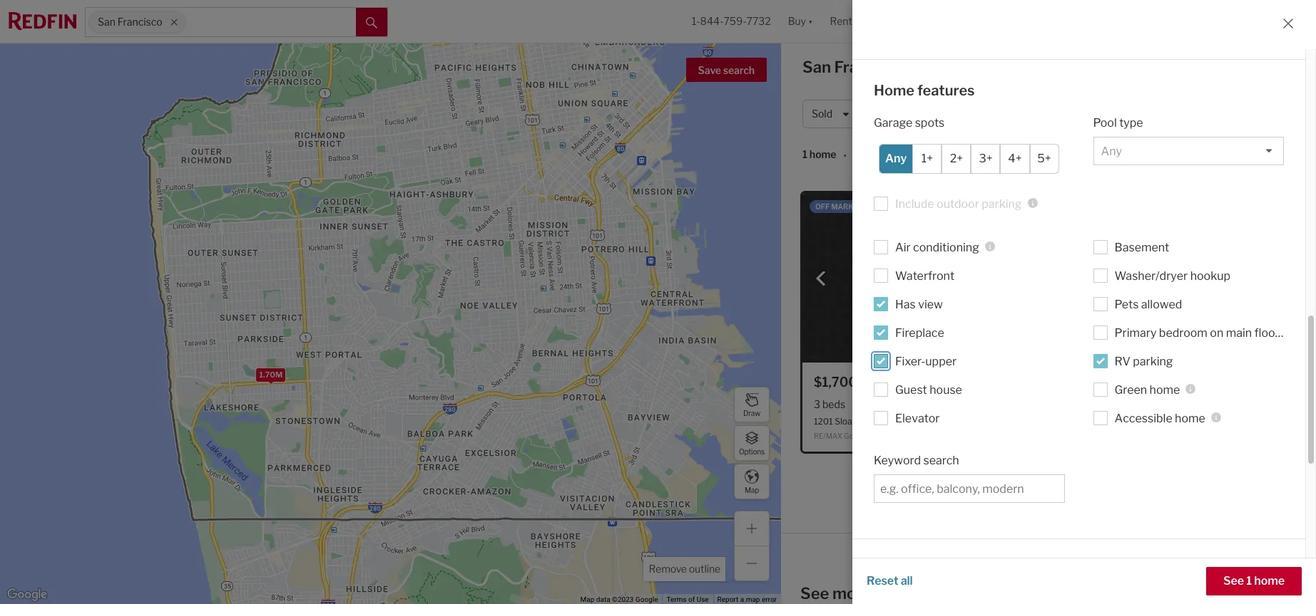 Task type: vqa. For each thing, say whether or not it's contained in the screenshot.
Remove
yes



Task type: describe. For each thing, give the bounding box(es) containing it.
photos
[[1205, 152, 1244, 165]]

beds / baths button
[[1025, 100, 1121, 128]]

outdoor
[[937, 197, 979, 211]]

see for see more homes
[[800, 585, 829, 603]]

sloat
[[835, 417, 855, 427]]

google image
[[4, 586, 51, 605]]

terms
[[667, 596, 687, 604]]

error
[[762, 596, 777, 604]]

1 home •
[[802, 149, 847, 162]]

end of results
[[1017, 547, 1080, 559]]

1+
[[921, 152, 933, 165]]

francisco, inside 1201 sloat blvd, san francisco, ca 94132 re/max gold laguna compass
[[895, 417, 936, 427]]

1.70m
[[259, 370, 282, 380]]

report
[[717, 596, 738, 604]]

rv
[[1115, 355, 1130, 368]]

price button
[[865, 100, 926, 128]]

2,564 sq ft
[[896, 399, 947, 411]]

option group containing any
[[879, 144, 1059, 174]]

4+ radio
[[1000, 144, 1030, 174]]

primary
[[1115, 326, 1157, 340]]

$1,700,000 last sold price
[[814, 375, 951, 390]]

market
[[831, 203, 863, 211]]

of for use
[[688, 596, 695, 604]]

basement
[[1115, 241, 1169, 254]]

map data ©2023 google
[[580, 596, 658, 604]]

beds / baths
[[1034, 108, 1093, 120]]

all
[[901, 575, 913, 588]]

guest
[[895, 383, 927, 397]]

0 vertical spatial of
[[1042, 528, 1051, 540]]

off market
[[815, 203, 863, 211]]

1 vertical spatial parking
[[1133, 355, 1173, 368]]

ca inside 1201 sloat blvd, san francisco, ca 94132 re/max gold laguna compass
[[937, 417, 949, 427]]

end
[[1017, 547, 1035, 559]]

outline
[[689, 564, 720, 576]]

home features
[[874, 82, 975, 99]]

0 vertical spatial francisco,
[[834, 58, 910, 76]]

viewing page 1 of 1 (download all)
[[970, 528, 1127, 540]]

3 for 3 beds
[[814, 399, 820, 411]]

price inside $1,700,000 last sold price
[[930, 379, 951, 389]]

2+
[[950, 152, 963, 165]]

home for home features
[[874, 82, 914, 99]]

0 vertical spatial ca
[[913, 58, 936, 76]]

accessible
[[1115, 412, 1172, 426]]

e.g. office, balcony, modern text field
[[880, 483, 1058, 496]]

1 inside see 1 home button
[[1246, 575, 1252, 588]]

5+ radio
[[1030, 144, 1059, 174]]

green
[[1115, 383, 1147, 397]]

previous button image
[[814, 272, 828, 286]]

google
[[635, 596, 658, 604]]

remove
[[649, 564, 687, 576]]

reset all
[[867, 575, 913, 588]]

price inside button
[[874, 108, 899, 120]]

rv parking
[[1115, 355, 1173, 368]]

844-
[[700, 15, 724, 27]]

Any radio
[[879, 144, 913, 174]]

san for san francisco, ca homes for sale
[[802, 58, 831, 76]]

remove outline
[[649, 564, 720, 576]]

home inside button
[[1254, 575, 1285, 588]]

main
[[1226, 326, 1252, 340]]

map for map
[[745, 486, 759, 495]]

compass
[[887, 432, 918, 441]]

1+ radio
[[913, 144, 942, 174]]

759-
[[724, 15, 747, 27]]

data
[[596, 596, 610, 604]]

on
[[1210, 326, 1224, 340]]

options button
[[734, 426, 770, 462]]

any
[[885, 152, 907, 165]]

4+
[[1008, 152, 1022, 165]]

search for keyword search
[[923, 454, 959, 468]]

baths
[[862, 399, 888, 411]]

3+ radio
[[971, 144, 1000, 174]]

map button
[[734, 464, 770, 500]]

re/max
[[814, 432, 842, 441]]

sq
[[926, 399, 937, 411]]

map for map data ©2023 google
[[580, 596, 594, 604]]

2,564
[[896, 399, 924, 411]]

1-844-759-7732
[[692, 15, 771, 27]]

has view
[[895, 298, 943, 311]]

off
[[815, 203, 830, 211]]

homes
[[875, 585, 925, 603]]

save search button
[[686, 58, 767, 82]]

green home
[[1115, 383, 1180, 397]]

pool type
[[1093, 116, 1143, 129]]

home type button
[[932, 100, 1019, 128]]

keyword search
[[874, 454, 959, 468]]

recommended button
[[877, 148, 963, 162]]

sold button
[[802, 100, 859, 128]]

house
[[930, 383, 962, 397]]

page
[[1010, 528, 1033, 540]]

air
[[895, 241, 911, 254]]

san for san francisco
[[98, 16, 115, 28]]

garage spots
[[874, 116, 945, 129]]

7732
[[747, 15, 771, 27]]

5+
[[1037, 152, 1051, 165]]



Task type: locate. For each thing, give the bounding box(es) containing it.
use
[[697, 596, 709, 604]]

of up end of results
[[1042, 528, 1051, 540]]

san left francisco
[[98, 16, 115, 28]]

sold up the 1 home •
[[812, 108, 833, 120]]

guest house
[[895, 383, 962, 397]]

viewing
[[970, 528, 1008, 540]]

all)
[[1112, 528, 1127, 540]]

3 baths
[[853, 399, 888, 411]]

home down 'features'
[[941, 108, 969, 120]]

elevator
[[895, 412, 940, 426]]

reset all button
[[867, 568, 913, 596]]

san francisco
[[98, 16, 162, 28]]

1 3 from the left
[[814, 399, 820, 411]]

0 vertical spatial search
[[723, 64, 755, 76]]

1 vertical spatial san
[[802, 58, 831, 76]]

1 inside the 1 home •
[[802, 149, 807, 161]]

sale
[[1020, 58, 1052, 76]]

home inside button
[[941, 108, 969, 120]]

1 vertical spatial home
[[941, 108, 969, 120]]

2 horizontal spatial san
[[878, 417, 894, 427]]

more
[[832, 585, 872, 603]]

conditioning
[[913, 241, 979, 254]]

include
[[895, 197, 934, 211]]

map inside button
[[745, 486, 759, 495]]

recommended
[[879, 149, 952, 161]]

parking up green home
[[1133, 355, 1173, 368]]

type right the pool
[[1119, 116, 1143, 129]]

1 horizontal spatial 3
[[853, 399, 860, 411]]

features
[[917, 82, 975, 99]]

0 vertical spatial sold
[[812, 108, 833, 120]]

see
[[1223, 575, 1244, 588], [800, 585, 829, 603]]

francisco, down 2,564 sq ft
[[895, 417, 936, 427]]

results
[[1049, 547, 1080, 559]]

price up ft
[[930, 379, 951, 389]]

photo of 1201 sloat blvd, san francisco, ca 94132 image
[[802, 193, 1041, 363]]

pets
[[1115, 298, 1139, 311]]

remove san francisco image
[[169, 18, 178, 26]]

san francisco, ca homes for sale
[[802, 58, 1052, 76]]

see more homes
[[800, 585, 925, 603]]

0 horizontal spatial 3
[[814, 399, 820, 411]]

type for pool type
[[1119, 116, 1143, 129]]

homes
[[939, 58, 992, 76]]

hookup
[[1190, 269, 1230, 283]]

gold
[[844, 432, 859, 441]]

san
[[98, 16, 115, 28], [802, 58, 831, 76], [878, 417, 894, 427]]

0 horizontal spatial see
[[800, 585, 829, 603]]

washer/dryer
[[1115, 269, 1188, 283]]

last
[[891, 379, 908, 389]]

draw
[[743, 409, 760, 418]]

submit search image
[[366, 17, 377, 28]]

include outdoor parking
[[895, 197, 1022, 211]]

1 vertical spatial sold
[[910, 379, 928, 389]]

home for 1
[[810, 149, 836, 161]]

sold inside button
[[812, 108, 833, 120]]

1 vertical spatial of
[[1037, 547, 1047, 559]]

reset
[[867, 575, 898, 588]]

None search field
[[186, 8, 356, 36]]

primary bedroom on main floor
[[1115, 326, 1280, 340]]

a
[[740, 596, 744, 604]]

spots
[[915, 116, 945, 129]]

table
[[1263, 152, 1292, 165]]

2 3 from the left
[[853, 399, 860, 411]]

terms of use link
[[667, 596, 709, 604]]

1 horizontal spatial type
[[1119, 116, 1143, 129]]

sold
[[812, 108, 833, 120], [910, 379, 928, 389]]

keyword
[[874, 454, 921, 468]]

type inside button
[[971, 108, 992, 120]]

home inside the 1 home •
[[810, 149, 836, 161]]

allowed
[[1141, 298, 1182, 311]]

san right blvd,
[[878, 417, 894, 427]]

3
[[814, 399, 820, 411], [853, 399, 860, 411]]

type for home type
[[971, 108, 992, 120]]

sold inside $1,700,000 last sold price
[[910, 379, 928, 389]]

0 horizontal spatial map
[[580, 596, 594, 604]]

1 horizontal spatial see
[[1223, 575, 1244, 588]]

0 horizontal spatial sold
[[812, 108, 833, 120]]

pets allowed
[[1115, 298, 1182, 311]]

save
[[698, 64, 721, 76]]

3 left the baths
[[853, 399, 860, 411]]

map
[[745, 486, 759, 495], [580, 596, 594, 604]]

ca up "home features"
[[913, 58, 936, 76]]

all filters image
[[1136, 108, 1147, 120]]

0 vertical spatial parking
[[982, 197, 1022, 211]]

francisco, up price button
[[834, 58, 910, 76]]

list box
[[1093, 137, 1284, 165]]

1 horizontal spatial price
[[930, 379, 951, 389]]

of right end
[[1037, 547, 1047, 559]]

1201
[[814, 417, 833, 427]]

1 horizontal spatial search
[[923, 454, 959, 468]]

/
[[1060, 108, 1064, 120]]

0 vertical spatial map
[[745, 486, 759, 495]]

1 horizontal spatial map
[[745, 486, 759, 495]]

0 horizontal spatial price
[[874, 108, 899, 120]]

1 horizontal spatial ca
[[937, 417, 949, 427]]

beds
[[1034, 108, 1058, 120]]

$1,700,000
[[814, 375, 887, 390]]

home
[[810, 149, 836, 161], [1150, 383, 1180, 397], [1175, 412, 1205, 426], [1254, 575, 1285, 588]]

0 vertical spatial home
[[874, 82, 914, 99]]

©2023
[[612, 596, 634, 604]]

air conditioning
[[895, 241, 979, 254]]

search right save at the top right of the page
[[723, 64, 755, 76]]

ca down ft
[[937, 417, 949, 427]]

options
[[739, 448, 765, 456]]

of
[[1042, 528, 1051, 540], [1037, 547, 1047, 559], [688, 596, 695, 604]]

san inside 1201 sloat blvd, san francisco, ca 94132 re/max gold laguna compass
[[878, 417, 894, 427]]

1 vertical spatial francisco,
[[895, 417, 936, 427]]

1 horizontal spatial sold
[[910, 379, 928, 389]]

home
[[874, 82, 914, 99], [941, 108, 969, 120]]

view
[[918, 298, 943, 311]]

map region
[[0, 0, 854, 605]]

has
[[895, 298, 916, 311]]

home for accessible
[[1175, 412, 1205, 426]]

home up price button
[[874, 82, 914, 99]]

type down 'features'
[[971, 108, 992, 120]]

2+ radio
[[942, 144, 971, 174]]

3 left beds
[[814, 399, 820, 411]]

san up "sold" button
[[802, 58, 831, 76]]

search
[[723, 64, 755, 76], [923, 454, 959, 468]]

home for home type
[[941, 108, 969, 120]]

remove outline button
[[644, 558, 725, 582]]

•
[[844, 150, 847, 162]]

francisco,
[[834, 58, 910, 76], [895, 417, 936, 427]]

see for see 1 home
[[1223, 575, 1244, 588]]

3 beds
[[814, 399, 845, 411]]

1 horizontal spatial san
[[802, 58, 831, 76]]

0 horizontal spatial ca
[[913, 58, 936, 76]]

search up e.g. office, balcony, modern "text box"
[[923, 454, 959, 468]]

0 horizontal spatial search
[[723, 64, 755, 76]]

0 vertical spatial price
[[874, 108, 899, 120]]

1 vertical spatial map
[[580, 596, 594, 604]]

see 1 home
[[1223, 575, 1285, 588]]

map
[[746, 596, 760, 604]]

home type
[[941, 108, 992, 120]]

0 horizontal spatial san
[[98, 16, 115, 28]]

accessible home
[[1115, 412, 1205, 426]]

search for save search
[[723, 64, 755, 76]]

home for green
[[1150, 383, 1180, 397]]

1 horizontal spatial home
[[941, 108, 969, 120]]

draw button
[[734, 387, 770, 423]]

parking right outdoor
[[982, 197, 1022, 211]]

option group
[[879, 144, 1059, 174]]

94132
[[951, 417, 977, 427]]

0 horizontal spatial home
[[874, 82, 914, 99]]

ft
[[939, 399, 947, 411]]

1-844-759-7732 link
[[692, 15, 771, 27]]

1 vertical spatial price
[[930, 379, 951, 389]]

price left spots at the right top of page
[[874, 108, 899, 120]]

map down options
[[745, 486, 759, 495]]

0 vertical spatial san
[[98, 16, 115, 28]]

price
[[874, 108, 899, 120], [930, 379, 951, 389]]

laguna
[[861, 432, 886, 441]]

map left data
[[580, 596, 594, 604]]

search inside save search button
[[723, 64, 755, 76]]

3+
[[979, 152, 993, 165]]

sold right last
[[910, 379, 928, 389]]

(download
[[1060, 528, 1110, 540]]

2 vertical spatial san
[[878, 417, 894, 427]]

of left use
[[688, 596, 695, 604]]

0 horizontal spatial parking
[[982, 197, 1022, 211]]

save search
[[698, 64, 755, 76]]

garage
[[874, 116, 913, 129]]

see inside button
[[1223, 575, 1244, 588]]

fireplace
[[895, 326, 944, 340]]

fixer-
[[895, 355, 925, 368]]

1 vertical spatial ca
[[937, 417, 949, 427]]

3 for 3 baths
[[853, 399, 860, 411]]

2 vertical spatial of
[[688, 596, 695, 604]]

ca
[[913, 58, 936, 76], [937, 417, 949, 427]]

pool
[[1093, 116, 1117, 129]]

1 vertical spatial search
[[923, 454, 959, 468]]

floor
[[1254, 326, 1280, 340]]

table button
[[1260, 151, 1295, 172]]

see 1 home button
[[1206, 568, 1302, 596]]

of for results
[[1037, 547, 1047, 559]]

waterfront
[[895, 269, 955, 283]]

1 horizontal spatial parking
[[1133, 355, 1173, 368]]

0 horizontal spatial type
[[971, 108, 992, 120]]



